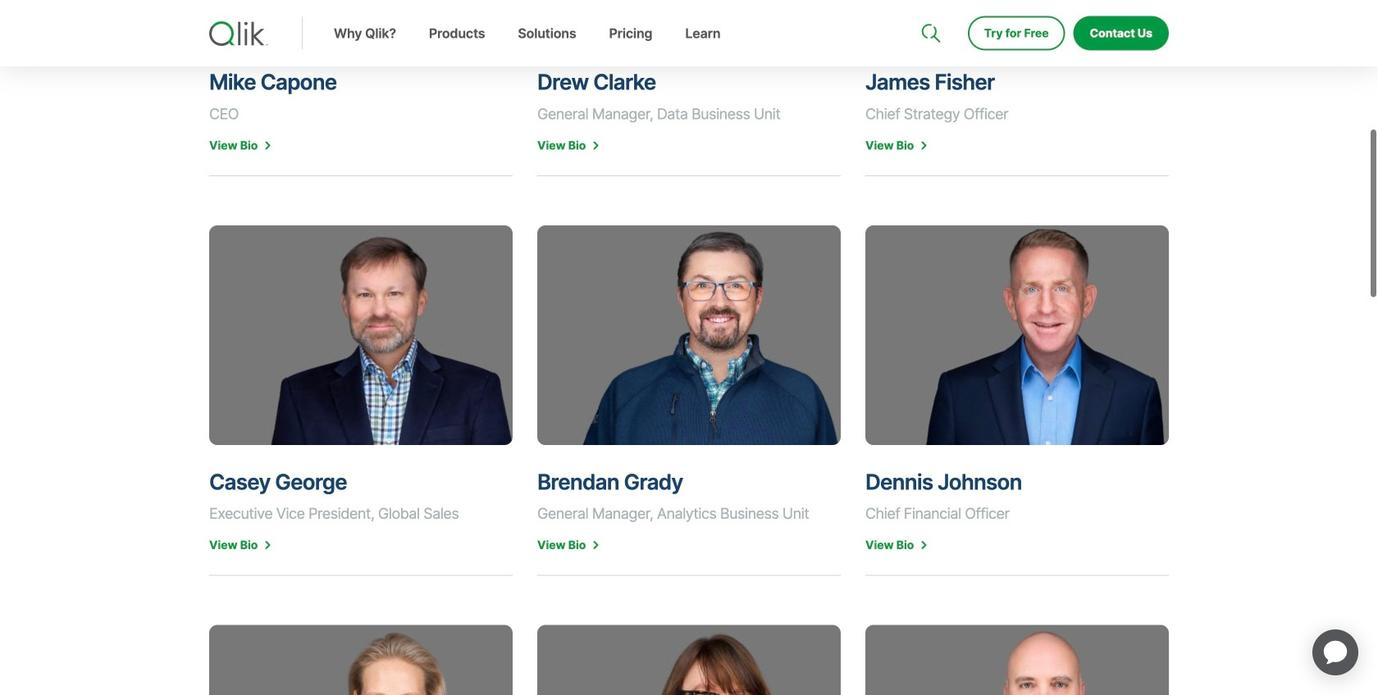 Task type: vqa. For each thing, say whether or not it's contained in the screenshot.
Customer
no



Task type: describe. For each thing, give the bounding box(es) containing it.
login image
[[1117, 0, 1130, 13]]

qlik leadership team: casey george - executive vice president, global sales image
[[209, 225, 513, 445]]

support image
[[923, 0, 936, 13]]

qlik image
[[209, 21, 268, 46]]



Task type: locate. For each thing, give the bounding box(es) containing it.
qlik leadership team: brendan grady - general manager, analytics business unit image
[[537, 225, 841, 445]]

application
[[1293, 610, 1379, 696]]

qlik leadership team: dennis johnson - chief financial officer image
[[866, 225, 1169, 445]]



